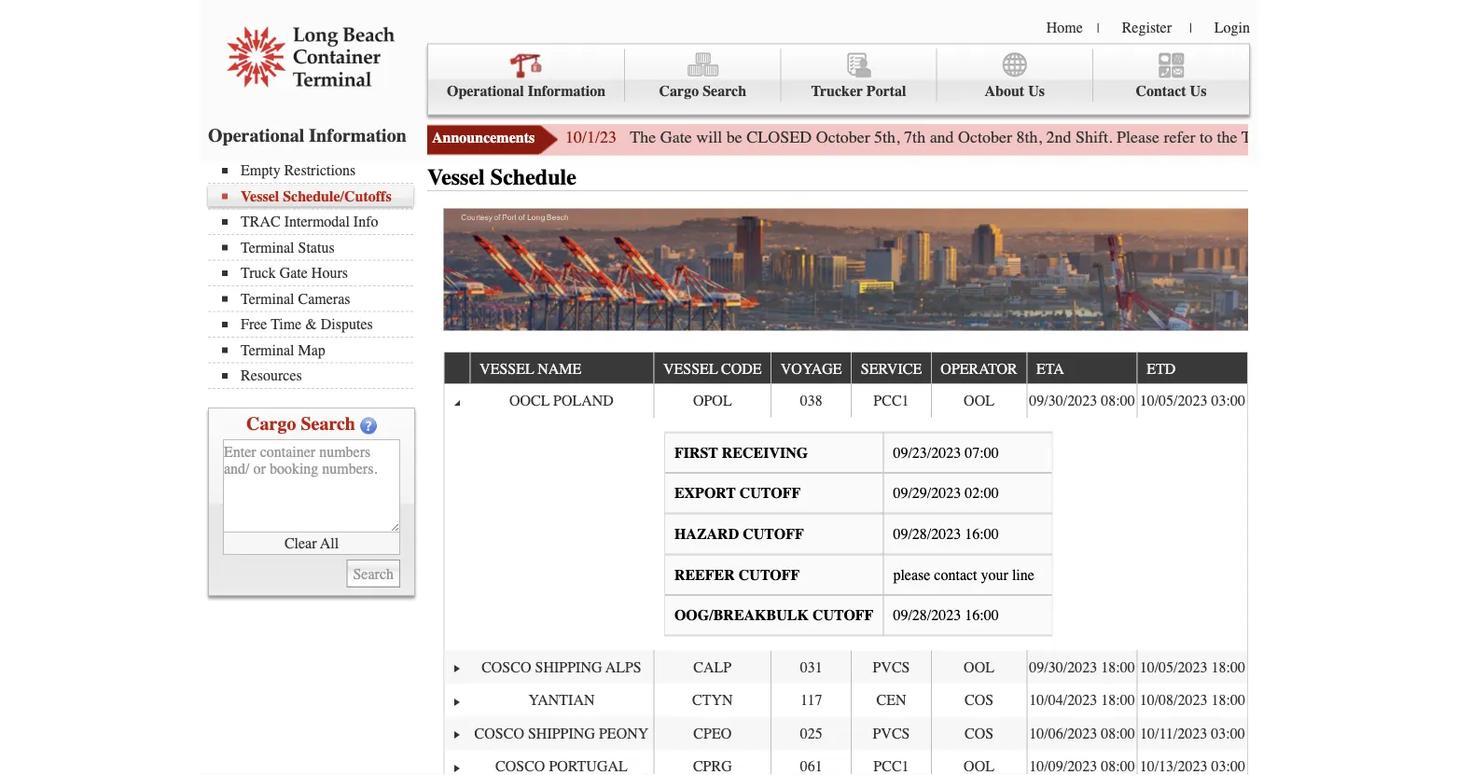 Task type: vqa. For each thing, say whether or not it's contained in the screenshot.
The Provide
no



Task type: locate. For each thing, give the bounding box(es) containing it.
0 vertical spatial cos
[[965, 692, 994, 709]]

18:00
[[1101, 659, 1136, 676], [1212, 659, 1246, 676], [1101, 692, 1136, 709], [1212, 692, 1246, 709]]

09/28/2023 16:00 for hazard cutoff
[[894, 526, 999, 543]]

cutoff up oog/breakbulk cutoff
[[739, 566, 800, 584]]

2 03:00 from the top
[[1212, 725, 1246, 743]]

0 horizontal spatial menu bar
[[208, 160, 423, 389]]

0 vertical spatial operational
[[447, 83, 524, 100]]

pvcs cell for 025
[[851, 717, 931, 751]]

row group
[[445, 384, 1248, 776]]

pvcs down cen 'cell'
[[873, 725, 910, 743]]

0 vertical spatial 10/05/2023
[[1140, 392, 1208, 410]]

cosco shipping alps cell
[[470, 651, 654, 684]]

1 horizontal spatial |
[[1190, 21, 1193, 35]]

1 vertical spatial 08:00
[[1101, 725, 1136, 743]]

vessel down the empty at the left of the page
[[241, 188, 279, 205]]

0 horizontal spatial |
[[1097, 21, 1100, 35]]

cosco for cosco shipping alps
[[482, 659, 531, 676]]

gate
[[660, 128, 692, 147], [1286, 128, 1317, 147], [280, 265, 308, 282]]

1 pvcs from the top
[[873, 659, 910, 676]]

1 vertical spatial 03:00
[[1212, 725, 1246, 743]]

operational
[[447, 83, 524, 100], [208, 125, 305, 146]]

0 vertical spatial pvcs cell
[[851, 651, 931, 684]]

vessel
[[480, 360, 534, 377], [664, 360, 718, 377]]

row containing cosco shipping alps
[[445, 651, 1248, 684]]

cpeo cell
[[654, 717, 771, 751]]

1 09/28/2023 16:00 from the top
[[894, 526, 999, 543]]

0 vertical spatial pvcs
[[873, 659, 910, 676]]

hours up cameras
[[312, 265, 348, 282]]

terminal up resources
[[241, 342, 294, 359]]

0 horizontal spatial truck
[[241, 265, 276, 282]]

row down the voyage link
[[445, 384, 1248, 418]]

10/11/2023 03:00 cell
[[1137, 717, 1248, 751]]

117
[[801, 692, 823, 709]]

2 09/28/2023 from the top
[[894, 607, 962, 624]]

10/05/2023 down etd link
[[1140, 392, 1208, 410]]

09/30/2023 down "eta" link
[[1030, 392, 1098, 410]]

08:00 for 10/06/2023 08:00
[[1101, 725, 1136, 743]]

truck right the
[[1242, 128, 1281, 147]]

1 terminal from the top
[[241, 239, 294, 256]]

terminal cameras link
[[222, 290, 413, 308]]

08:00 for 09/30/2023 08:00
[[1101, 392, 1136, 410]]

cos cell left 10/06/2023
[[931, 717, 1027, 751]]

09/28/2023 down "please"
[[894, 607, 962, 624]]

us inside contact us "link"
[[1190, 83, 1207, 100]]

menu bar containing operational information
[[427, 43, 1251, 115]]

1 08:00 from the top
[[1101, 392, 1136, 410]]

1 cos from the top
[[965, 692, 994, 709]]

pvcs
[[873, 659, 910, 676], [873, 725, 910, 743]]

18:00 down 10/05/2023 18:00 cell
[[1212, 692, 1246, 709]]

0 vertical spatial terminal
[[241, 239, 294, 256]]

2 us from the left
[[1190, 83, 1207, 100]]

1 vertical spatial ool
[[964, 659, 995, 676]]

1 ool cell from the top
[[931, 384, 1027, 418]]

117 cell
[[771, 684, 851, 717]]

2 09/28/2023 16:00 from the top
[[894, 607, 999, 624]]

your
[[981, 566, 1009, 584]]

us
[[1029, 83, 1045, 100], [1190, 83, 1207, 100]]

1 16:00 from the top
[[965, 526, 999, 543]]

october right and
[[959, 128, 1013, 147]]

0 horizontal spatial vessel
[[480, 360, 534, 377]]

10/04/2023 18:00 cell
[[1027, 684, 1137, 717]]

terminal up free
[[241, 290, 294, 308]]

0 horizontal spatial cargo search
[[246, 413, 356, 435]]

09/30/2023 for 09/30/2023 08:00 10/05/2023 03:00
[[1030, 392, 1098, 410]]

free time & disputes link
[[222, 316, 413, 333]]

vessel for vessel code
[[664, 360, 718, 377]]

menu bar
[[427, 43, 1251, 115], [208, 160, 423, 389]]

shipping
[[535, 659, 602, 676], [528, 725, 595, 743]]

3 terminal from the top
[[241, 342, 294, 359]]

cutoff for export cutoff
[[740, 485, 801, 502]]

operational information up empty restrictions link
[[208, 125, 407, 146]]

vessel for vessel name
[[480, 360, 534, 377]]

cos cell for 10/06/2023 08:00 10/11/2023 03:00
[[931, 717, 1027, 751]]

vessel down announcements on the top of page
[[427, 165, 485, 190]]

clear
[[285, 535, 317, 552]]

line
[[1013, 566, 1035, 584]]

operational up announcements on the top of page
[[447, 83, 524, 100]]

oocl poland
[[510, 392, 614, 410]]

etd
[[1147, 360, 1176, 377]]

16:00
[[965, 526, 999, 543], [965, 607, 999, 624]]

3 row from the top
[[445, 651, 1248, 684]]

0 vertical spatial 09/28/2023
[[894, 526, 962, 543]]

1 09/28/2023 from the top
[[894, 526, 962, 543]]

16:00 for oog/breakbulk cutoff
[[965, 607, 999, 624]]

operational information
[[447, 83, 606, 100], [208, 125, 407, 146]]

clear all
[[285, 535, 339, 552]]

09/28/2023 16:00 down the 09/29/2023 02:00
[[894, 526, 999, 543]]

09/30/2023
[[1030, 392, 1098, 410], [1030, 659, 1098, 676]]

information up 10/1/23
[[528, 83, 606, 100]]

information
[[528, 83, 606, 100], [309, 125, 407, 146]]

hazard
[[675, 526, 739, 543]]

cutoff down receiving
[[740, 485, 801, 502]]

18:00 up 10/08/2023 18:00 cell
[[1212, 659, 1246, 676]]

terminal
[[241, 239, 294, 256], [241, 290, 294, 308], [241, 342, 294, 359]]

09/30/2023 for 09/30/2023 18:00 10/05/2023 18:00
[[1030, 659, 1098, 676]]

hours
[[1322, 128, 1363, 147], [312, 265, 348, 282]]

2 16:00 from the top
[[965, 607, 999, 624]]

service
[[861, 360, 922, 377]]

will
[[696, 128, 723, 147]]

09/30/2023 08:00 10/05/2023 03:00
[[1030, 392, 1246, 410]]

vessel up oocl
[[480, 360, 534, 377]]

09/28/2023 down 09/29/2023
[[894, 526, 962, 543]]

0 vertical spatial cargo search
[[659, 83, 747, 100]]

1 horizontal spatial vessel
[[664, 360, 718, 377]]

1 vertical spatial cargo
[[246, 413, 296, 435]]

ool cell
[[931, 384, 1027, 418], [931, 651, 1027, 684]]

cutoff up 031
[[813, 607, 874, 624]]

row up 038
[[445, 353, 1248, 384]]

cos
[[965, 692, 994, 709], [965, 725, 994, 743]]

cargo
[[659, 83, 699, 100], [246, 413, 296, 435]]

09/28/2023 16:00
[[894, 526, 999, 543], [894, 607, 999, 624]]

1 horizontal spatial cargo
[[659, 83, 699, 100]]

cosco down yantian cell
[[475, 725, 524, 743]]

cargo up will
[[659, 83, 699, 100]]

0 vertical spatial menu bar
[[427, 43, 1251, 115]]

10/06/2023 08:00 cell
[[1027, 717, 1137, 751]]

2 10/05/2023 from the top
[[1140, 659, 1208, 676]]

0 horizontal spatial vessel
[[241, 188, 279, 205]]

2 09/30/2023 from the top
[[1030, 659, 1098, 676]]

please
[[894, 566, 931, 584]]

vessel schedule/cutoffs link
[[222, 188, 413, 205]]

ctyn cell
[[654, 684, 771, 717]]

09/28/2023 for hazard cutoff
[[894, 526, 962, 543]]

pvcs cell down "cen"
[[851, 717, 931, 751]]

0 vertical spatial 08:00
[[1101, 392, 1136, 410]]

16:00 down your
[[965, 607, 999, 624]]

0 vertical spatial 16:00
[[965, 526, 999, 543]]

2 pvcs from the top
[[873, 725, 910, 743]]

0 horizontal spatial cargo
[[246, 413, 296, 435]]

0 horizontal spatial gate
[[280, 265, 308, 282]]

2 vessel from the left
[[664, 360, 718, 377]]

ool cell for 09/30/2023 08:00 10/05/2023 03:00
[[931, 384, 1027, 418]]

shipping for alps
[[535, 659, 602, 676]]

10/05/2023 for 10/05/2023 18:00
[[1140, 659, 1208, 676]]

us inside the about us link
[[1029, 83, 1045, 100]]

pvcs for 025
[[873, 725, 910, 743]]

0 horizontal spatial us
[[1029, 83, 1045, 100]]

1 horizontal spatial truck
[[1242, 128, 1281, 147]]

pvcs cell up "cen"
[[851, 651, 931, 684]]

empty restrictions vessel schedule/cutoffs trac intermodal info terminal status truck gate hours terminal cameras free time & disputes terminal map resources
[[241, 162, 392, 385]]

cos left 10/04/2023
[[965, 692, 994, 709]]

03:00 for 10/05/2023 03:00
[[1212, 392, 1246, 410]]

0 vertical spatial search
[[703, 83, 747, 100]]

2 ool from the top
[[964, 659, 995, 676]]

reefer
[[675, 566, 735, 584]]

truck inside empty restrictions vessel schedule/cutoffs trac intermodal info terminal status truck gate hours terminal cameras free time & disputes terminal map resources
[[241, 265, 276, 282]]

vessel inside 'link'
[[664, 360, 718, 377]]

row down 025
[[445, 751, 1248, 776]]

1 vertical spatial terminal
[[241, 290, 294, 308]]

025 cell
[[771, 717, 851, 751]]

7 cell from the left
[[1137, 751, 1248, 776]]

export
[[675, 485, 736, 502]]

1 | from the left
[[1097, 21, 1100, 35]]

operational up the empty at the left of the page
[[208, 125, 305, 146]]

vessel up opol cell
[[664, 360, 718, 377]]

vessel
[[427, 165, 485, 190], [241, 188, 279, 205]]

schedule
[[491, 165, 577, 190]]

1 vertical spatial 16:00
[[965, 607, 999, 624]]

2 | from the left
[[1190, 21, 1193, 35]]

etd link
[[1147, 353, 1185, 383]]

03:00 for 10/11/2023 03:00
[[1212, 725, 1246, 743]]

search
[[703, 83, 747, 100], [301, 413, 356, 435]]

0 vertical spatial ool
[[964, 392, 995, 410]]

1 pvcs cell from the top
[[851, 651, 931, 684]]

1 10/05/2023 from the top
[[1140, 392, 1208, 410]]

cutoff down export cutoff
[[743, 526, 804, 543]]

cargo down resources
[[246, 413, 296, 435]]

vessel inside empty restrictions vessel schedule/cutoffs trac intermodal info terminal status truck gate hours terminal cameras free time & disputes terminal map resources
[[241, 188, 279, 205]]

us for about us
[[1029, 83, 1045, 100]]

09/29/2023 02:00
[[894, 485, 999, 502]]

09/30/2023 08:00 cell
[[1027, 384, 1137, 418]]

1 vertical spatial pvcs cell
[[851, 717, 931, 751]]

pvcs for 031
[[873, 659, 910, 676]]

0 vertical spatial ool cell
[[931, 384, 1027, 418]]

0 horizontal spatial hours
[[312, 265, 348, 282]]

10/05/2023 for 10/05/2023 03:00
[[1140, 392, 1208, 410]]

operational inside operational information link
[[447, 83, 524, 100]]

hours left web
[[1322, 128, 1363, 147]]

09/28/2023 16:00 down contact
[[894, 607, 999, 624]]

us right about
[[1029, 83, 1045, 100]]

register link
[[1122, 19, 1172, 36]]

2 vertical spatial terminal
[[241, 342, 294, 359]]

cell
[[470, 751, 654, 776], [654, 751, 771, 776], [771, 751, 851, 776], [851, 751, 931, 776], [931, 751, 1027, 776], [1027, 751, 1137, 776], [1137, 751, 1248, 776]]

cos cell
[[931, 684, 1027, 717], [931, 717, 1027, 751]]

yantian cell
[[470, 684, 654, 717]]

us right contact
[[1190, 83, 1207, 100]]

0 horizontal spatial operational
[[208, 125, 305, 146]]

| right "home"
[[1097, 21, 1100, 35]]

1 vertical spatial 09/28/2023
[[894, 607, 962, 624]]

cutoff
[[740, 485, 801, 502], [743, 526, 804, 543], [739, 566, 800, 584], [813, 607, 874, 624]]

operator
[[941, 360, 1018, 377]]

18:00 up 10/06/2023 08:00 10/11/2023 03:00 at the bottom right of page
[[1101, 692, 1136, 709]]

0 horizontal spatial october
[[816, 128, 870, 147]]

1 vertical spatial cos
[[965, 725, 994, 743]]

1 vertical spatial pvcs
[[873, 725, 910, 743]]

row
[[445, 353, 1248, 384], [445, 384, 1248, 418], [445, 651, 1248, 684], [445, 684, 1248, 717], [445, 717, 1248, 751], [445, 751, 1248, 776]]

5th,
[[875, 128, 900, 147]]

pvcs cell
[[851, 651, 931, 684], [851, 717, 931, 751]]

5 row from the top
[[445, 717, 1248, 751]]

09/30/2023 18:00 cell
[[1027, 651, 1137, 684]]

0 vertical spatial shipping
[[535, 659, 602, 676]]

pcc1
[[874, 392, 910, 410]]

16:00 for hazard cutoff
[[965, 526, 999, 543]]

0 vertical spatial truck
[[1242, 128, 1281, 147]]

cos cell left 10/04/2023
[[931, 684, 1027, 717]]

1 horizontal spatial menu bar
[[427, 43, 1251, 115]]

october left 5th,
[[816, 128, 870, 147]]

1 vertical spatial ool cell
[[931, 651, 1027, 684]]

eta link
[[1037, 353, 1074, 383]]

09/28/2023
[[894, 526, 962, 543], [894, 607, 962, 624]]

register
[[1122, 19, 1172, 36]]

row down 117
[[445, 717, 1248, 751]]

1 ool from the top
[[964, 392, 995, 410]]

1 vertical spatial information
[[309, 125, 407, 146]]

1 vertical spatial hours
[[312, 265, 348, 282]]

1 horizontal spatial hours
[[1322, 128, 1363, 147]]

service link
[[861, 353, 931, 383]]

7th
[[904, 128, 926, 147]]

0 horizontal spatial search
[[301, 413, 356, 435]]

1 horizontal spatial us
[[1190, 83, 1207, 100]]

empty
[[241, 162, 281, 179]]

0 vertical spatial information
[[528, 83, 606, 100]]

1 horizontal spatial cargo search
[[659, 83, 747, 100]]

0 vertical spatial cosco
[[482, 659, 531, 676]]

trucker portal
[[811, 83, 907, 100]]

| left "login" "link"
[[1190, 21, 1193, 35]]

1 vertical spatial shipping
[[528, 725, 595, 743]]

&
[[306, 316, 317, 333]]

09/30/2023 up 10/04/2023
[[1030, 659, 1098, 676]]

contact
[[935, 566, 978, 584]]

search up be
[[703, 83, 747, 100]]

1 vertical spatial 09/28/2023 16:00
[[894, 607, 999, 624]]

oocl poland cell
[[470, 384, 654, 418]]

2 horizontal spatial gate
[[1286, 128, 1317, 147]]

None submit
[[347, 560, 400, 588]]

2 08:00 from the top
[[1101, 725, 1136, 743]]

2 ool cell from the top
[[931, 651, 1027, 684]]

oog/breakbulk
[[675, 607, 809, 624]]

ool for 09/30/2023 08:00 10/05/2023 03:00
[[964, 392, 995, 410]]

10/05/2023 up 10/08/2023
[[1140, 659, 1208, 676]]

trucker
[[811, 83, 863, 100]]

1 row from the top
[[445, 353, 1248, 384]]

ctyn
[[693, 692, 733, 709]]

1 vertical spatial 10/05/2023
[[1140, 659, 1208, 676]]

cosco up 'yantian'
[[482, 659, 531, 676]]

1 cell from the left
[[470, 751, 654, 776]]

please
[[1117, 128, 1160, 147]]

intermodal
[[284, 213, 350, 231]]

4 row from the top
[[445, 684, 1248, 717]]

1 horizontal spatial search
[[703, 83, 747, 100]]

1 horizontal spatial information
[[528, 83, 606, 100]]

1 vertical spatial menu bar
[[208, 160, 423, 389]]

1 us from the left
[[1029, 83, 1045, 100]]

oog/breakbulk cutoff
[[675, 607, 874, 624]]

cargo search up will
[[659, 83, 747, 100]]

truck down trac
[[241, 265, 276, 282]]

2 cos cell from the top
[[931, 717, 1027, 751]]

031
[[800, 659, 823, 676]]

0 vertical spatial 03:00
[[1212, 392, 1246, 410]]

2 cos from the top
[[965, 725, 994, 743]]

1 vertical spatial 09/30/2023
[[1030, 659, 1098, 676]]

schedule/cutoffs
[[283, 188, 392, 205]]

information up restrictions
[[309, 125, 407, 146]]

shipping up 'yantian'
[[535, 659, 602, 676]]

03:00
[[1212, 392, 1246, 410], [1212, 725, 1246, 743]]

portal
[[867, 83, 907, 100]]

2 cell from the left
[[654, 751, 771, 776]]

2 row from the top
[[445, 384, 1248, 418]]

1 vertical spatial operational
[[208, 125, 305, 146]]

search down resources link at top
[[301, 413, 356, 435]]

page
[[1399, 128, 1431, 147]]

us for contact us
[[1190, 83, 1207, 100]]

row up 025
[[445, 684, 1248, 717]]

1 vertical spatial operational information
[[208, 125, 407, 146]]

1 horizontal spatial operational information
[[447, 83, 606, 100]]

cos left 10/06/2023
[[965, 725, 994, 743]]

shipping down yantian cell
[[528, 725, 595, 743]]

1 horizontal spatial october
[[959, 128, 1013, 147]]

row up 117
[[445, 651, 1248, 684]]

0 vertical spatial 09/28/2023 16:00
[[894, 526, 999, 543]]

1 vertical spatial cosco
[[475, 725, 524, 743]]

16:00 down 02:00
[[965, 526, 999, 543]]

1 vertical spatial search
[[301, 413, 356, 435]]

1 cos cell from the top
[[931, 684, 1027, 717]]

10/05/2023 18:00 cell
[[1137, 651, 1248, 684]]

operational information up announcements on the top of page
[[447, 83, 606, 100]]

1 vessel from the left
[[480, 360, 534, 377]]

2 pvcs cell from the top
[[851, 717, 931, 751]]

1 03:00 from the top
[[1212, 392, 1246, 410]]

1 horizontal spatial operational
[[447, 83, 524, 100]]

name
[[538, 360, 582, 377]]

1 vertical spatial truck
[[241, 265, 276, 282]]

cargo search down resources link at top
[[246, 413, 356, 435]]

terminal status link
[[222, 239, 413, 256]]

1 vertical spatial cargo search
[[246, 413, 356, 435]]

cosco
[[482, 659, 531, 676], [475, 725, 524, 743]]

cpeo
[[694, 725, 732, 743]]

terminal down trac
[[241, 239, 294, 256]]

10/05/2023 03:00 cell
[[1137, 384, 1248, 418]]

operational information link
[[428, 49, 625, 102]]

0 vertical spatial 09/30/2023
[[1030, 392, 1098, 410]]

09/23/2023 07:00
[[894, 444, 999, 461]]

tree grid containing vessel name
[[445, 353, 1248, 776]]

be
[[727, 128, 743, 147]]

0 vertical spatial hours
[[1322, 128, 1363, 147]]

tree grid
[[445, 353, 1248, 776]]

10/05/2023
[[1140, 392, 1208, 410], [1140, 659, 1208, 676]]

truck gate hours link
[[222, 265, 413, 282]]

1 09/30/2023 from the top
[[1030, 392, 1098, 410]]

pvcs up "cen"
[[873, 659, 910, 676]]

cargo search inside menu bar
[[659, 83, 747, 100]]

pvcs cell for 031
[[851, 651, 931, 684]]



Task type: describe. For each thing, give the bounding box(es) containing it.
6 row from the top
[[445, 751, 1248, 776]]

row group containing oocl poland
[[445, 384, 1248, 776]]

4 cell from the left
[[851, 751, 931, 776]]

cen
[[877, 692, 907, 709]]

1 horizontal spatial vessel
[[427, 165, 485, 190]]

cos for 10/04/2023
[[965, 692, 994, 709]]

resources link
[[222, 367, 413, 385]]

0 horizontal spatial information
[[309, 125, 407, 146]]

disputes
[[321, 316, 373, 333]]

pcc1 cell
[[851, 384, 931, 418]]

home
[[1047, 19, 1083, 36]]

opol cell
[[654, 384, 771, 418]]

trac
[[241, 213, 281, 231]]

6 cell from the left
[[1027, 751, 1137, 776]]

09/28/2023 for oog/breakbulk cutoff
[[894, 607, 962, 624]]

contact us
[[1136, 83, 1207, 100]]

cutoff for oog/breakbulk cutoff
[[813, 607, 874, 624]]

all
[[320, 535, 339, 552]]

restrictions
[[284, 162, 356, 179]]

10/06/2023
[[1030, 725, 1098, 743]]

vessel schedule
[[427, 165, 577, 190]]

0 horizontal spatial operational information
[[208, 125, 407, 146]]

vessel code
[[664, 360, 762, 377]]

8th,
[[1017, 128, 1043, 147]]

cosco for cosco shipping peony
[[475, 725, 524, 743]]

cosco shipping peony
[[475, 725, 649, 743]]

10/04/2023
[[1030, 692, 1098, 709]]

clear all button
[[223, 533, 400, 555]]

hours inside empty restrictions vessel schedule/cutoffs trac intermodal info terminal status truck gate hours terminal cameras free time & disputes terminal map resources
[[312, 265, 348, 282]]

031 cell
[[771, 651, 851, 684]]

1 october from the left
[[816, 128, 870, 147]]

shipping for peony
[[528, 725, 595, 743]]

cos cell for 10/04/2023 18:00 10/08/2023 18:00
[[931, 684, 1027, 717]]

opol
[[693, 392, 732, 410]]

vessel name
[[480, 360, 582, 377]]

10/1/23
[[566, 128, 617, 147]]

operator link
[[941, 353, 1027, 383]]

for
[[1435, 128, 1455, 147]]

09/28/2023 16:00 for oog/breakbulk cutoff
[[894, 607, 999, 624]]

contact us link
[[1094, 49, 1250, 102]]

0 vertical spatial cargo
[[659, 83, 699, 100]]

2nd
[[1047, 128, 1072, 147]]

alps
[[606, 659, 642, 676]]

login
[[1215, 19, 1251, 36]]

eta
[[1037, 360, 1065, 377]]

3 cell from the left
[[771, 751, 851, 776]]

2 october from the left
[[959, 128, 1013, 147]]

10/06/2023 08:00 10/11/2023 03:00
[[1030, 725, 1246, 743]]

cos for 10/06/2023
[[965, 725, 994, 743]]

cosco shipping peony cell
[[470, 717, 654, 751]]

home link
[[1047, 19, 1083, 36]]

09/29/2023
[[894, 485, 962, 502]]

gate inside empty restrictions vessel schedule/cutoffs trac intermodal info terminal status truck gate hours terminal cameras free time & disputes terminal map resources
[[280, 265, 308, 282]]

about us
[[985, 83, 1045, 100]]

vessel code link
[[664, 353, 771, 383]]

contact
[[1136, 83, 1187, 100]]

about
[[985, 83, 1025, 100]]

cosco shipping alps
[[482, 659, 642, 676]]

hazard cutoff
[[675, 526, 804, 543]]

web
[[1367, 128, 1395, 147]]

vessel name link
[[480, 353, 591, 383]]

the
[[1218, 128, 1238, 147]]

status
[[298, 239, 335, 256]]

10/08/2023 18:00 cell
[[1137, 684, 1248, 717]]

18:00 up 10/04/2023 18:00 10/08/2023 18:00
[[1101, 659, 1136, 676]]

038
[[800, 392, 823, 410]]

resources
[[241, 367, 302, 385]]

038 cell
[[771, 384, 851, 418]]

cutoff for hazard cutoff
[[743, 526, 804, 543]]

1 horizontal spatial gate
[[660, 128, 692, 147]]

cameras
[[298, 290, 350, 308]]

first receiving
[[675, 444, 808, 461]]

time
[[271, 316, 302, 333]]

5 cell from the left
[[931, 751, 1027, 776]]

10/11/2023
[[1140, 725, 1208, 743]]

trac intermodal info link
[[222, 213, 413, 231]]

ool cell for 09/30/2023 18:00 10/05/2023 18:00
[[931, 651, 1027, 684]]

login link
[[1215, 19, 1251, 36]]

10/1/23 the gate will be closed october 5th, 7th and october 8th, 2nd shift. please refer to the truck gate hours web page for 
[[566, 128, 1459, 147]]

calp cell
[[654, 651, 771, 684]]

Enter container numbers and/ or booking numbers.  text field
[[223, 440, 400, 533]]

row containing vessel name
[[445, 353, 1248, 384]]

02:00
[[965, 485, 999, 502]]

cargo search link
[[625, 49, 782, 102]]

09/23/2023
[[894, 444, 962, 461]]

announcements
[[432, 129, 535, 147]]

calp
[[694, 659, 732, 676]]

row containing yantian
[[445, 684, 1248, 717]]

10/04/2023 18:00 10/08/2023 18:00
[[1030, 692, 1246, 709]]

2 terminal from the top
[[241, 290, 294, 308]]

oocl
[[510, 392, 550, 410]]

shift.
[[1076, 128, 1113, 147]]

terminal map link
[[222, 342, 413, 359]]

receiving
[[722, 444, 808, 461]]

0 vertical spatial operational information
[[447, 83, 606, 100]]

cen cell
[[851, 684, 931, 717]]

ool for 09/30/2023 18:00 10/05/2023 18:00
[[964, 659, 995, 676]]

yantian
[[529, 692, 595, 709]]

refer
[[1164, 128, 1196, 147]]

row containing oocl poland
[[445, 384, 1248, 418]]

voyage
[[781, 360, 842, 377]]

row containing cosco shipping peony
[[445, 717, 1248, 751]]

cutoff for reefer cutoff
[[739, 566, 800, 584]]

about us link
[[938, 49, 1094, 102]]

menu bar containing empty restrictions
[[208, 160, 423, 389]]

closed
[[747, 128, 812, 147]]

info
[[354, 213, 378, 231]]

please contact your line
[[894, 566, 1035, 584]]

voyage link
[[781, 353, 851, 383]]



